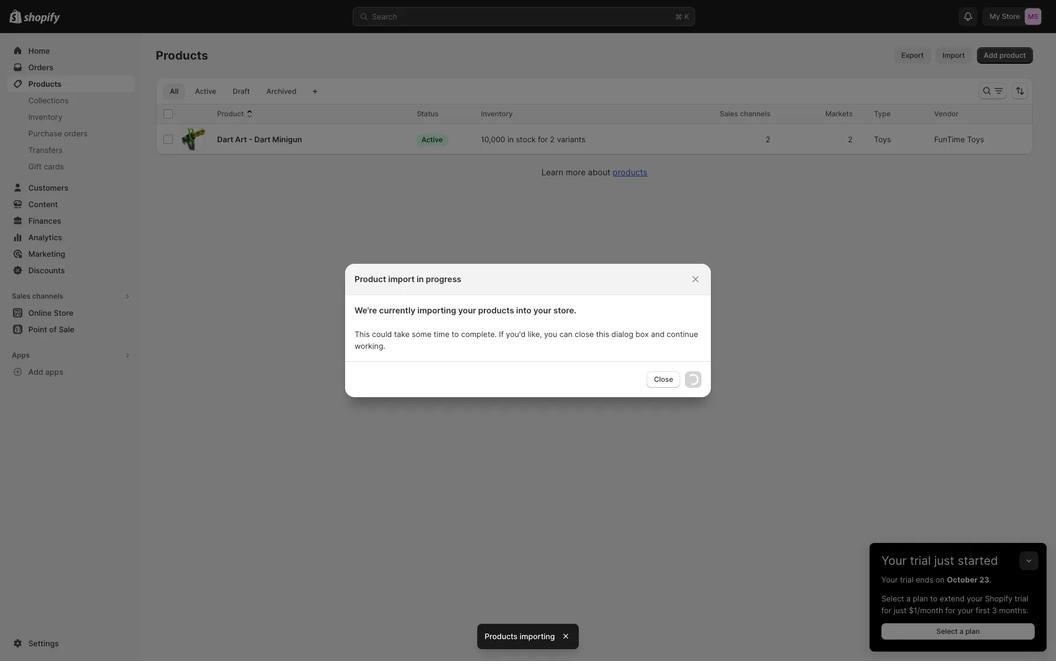 Task type: vqa. For each thing, say whether or not it's contained in the screenshot.
left products
yes



Task type: locate. For each thing, give the bounding box(es) containing it.
channels inside button
[[32, 292, 63, 300]]

dart art - dart minigun
[[217, 135, 302, 144]]

0 horizontal spatial in
[[417, 274, 424, 284]]

1 horizontal spatial sales
[[720, 109, 739, 118]]

1 vertical spatial channels
[[32, 292, 63, 300]]

a for select a plan
[[960, 627, 964, 636]]

add apps button
[[7, 364, 135, 380]]

vendor button
[[935, 108, 971, 120]]

0 vertical spatial products
[[156, 48, 208, 63]]

collections
[[28, 96, 69, 105]]

to right time
[[452, 329, 459, 339]]

0 horizontal spatial plan
[[913, 594, 929, 603]]

dart right '-'
[[254, 135, 271, 144]]

0 horizontal spatial products
[[478, 305, 514, 315]]

your left ends at right bottom
[[882, 575, 898, 584]]

1 vertical spatial active
[[422, 135, 443, 144]]

1 horizontal spatial inventory
[[481, 109, 513, 118]]

product inside dialog
[[355, 274, 386, 284]]

close button
[[647, 371, 681, 388]]

1 horizontal spatial select
[[937, 627, 958, 636]]

0 vertical spatial trial
[[911, 554, 931, 568]]

dart art - dart minigun link
[[217, 133, 302, 145]]

0 vertical spatial add
[[984, 51, 998, 60]]

0 horizontal spatial select
[[882, 594, 905, 603]]

toys down type
[[875, 135, 892, 144]]

1 vertical spatial products
[[478, 305, 514, 315]]

products inside product import in progress dialog
[[478, 305, 514, 315]]

a up $1/month on the right bottom of the page
[[907, 594, 911, 603]]

orders
[[64, 129, 88, 138]]

0 horizontal spatial channels
[[32, 292, 63, 300]]

in right import
[[417, 274, 424, 284]]

1 vertical spatial to
[[931, 594, 938, 603]]

a down select a plan to extend your shopify trial for just $1/month for your first 3 months.
[[960, 627, 964, 636]]

close
[[575, 329, 594, 339]]

dialog
[[612, 329, 634, 339]]

a for select a plan to extend your shopify trial for just $1/month for your first 3 months.
[[907, 594, 911, 603]]

1 dart from the left
[[217, 135, 233, 144]]

trial for ends
[[901, 575, 914, 584]]

0 horizontal spatial sales channels
[[12, 292, 63, 300]]

2 vertical spatial trial
[[1015, 594, 1029, 603]]

select down select a plan to extend your shopify trial for just $1/month for your first 3 months.
[[937, 627, 958, 636]]

your
[[882, 554, 907, 568], [882, 575, 898, 584]]

1 vertical spatial products
[[28, 79, 61, 89]]

product down draft link at the top
[[217, 109, 244, 118]]

1 vertical spatial product
[[355, 274, 386, 284]]

channels
[[740, 109, 771, 118], [32, 292, 63, 300]]

0 horizontal spatial inventory
[[28, 112, 62, 122]]

0 horizontal spatial just
[[894, 606, 907, 615]]

1 horizontal spatial in
[[508, 135, 514, 144]]

inventory up purchase at the top left of page
[[28, 112, 62, 122]]

0 vertical spatial channels
[[740, 109, 771, 118]]

add left product
[[984, 51, 998, 60]]

active inside tab list
[[195, 87, 216, 96]]

a
[[907, 594, 911, 603], [960, 627, 964, 636]]

archived
[[267, 87, 297, 96]]

your inside 'dropdown button'
[[882, 554, 907, 568]]

trial
[[911, 554, 931, 568], [901, 575, 914, 584], [1015, 594, 1029, 603]]

0 horizontal spatial a
[[907, 594, 911, 603]]

⌘
[[676, 12, 683, 21]]

just left $1/month on the right bottom of the page
[[894, 606, 907, 615]]

plan inside select a plan to extend your shopify trial for just $1/month for your first 3 months.
[[913, 594, 929, 603]]

select
[[882, 594, 905, 603], [937, 627, 958, 636]]

add product
[[984, 51, 1027, 60]]

0 horizontal spatial add
[[28, 367, 43, 377]]

0 horizontal spatial product
[[217, 109, 244, 118]]

0 horizontal spatial active
[[195, 87, 216, 96]]

1 horizontal spatial products
[[613, 167, 648, 177]]

select down your trial ends on october 23 .
[[882, 594, 905, 603]]

markets
[[826, 109, 853, 118]]

2 vertical spatial products
[[485, 632, 518, 641]]

1 horizontal spatial toys
[[968, 135, 985, 144]]

discounts
[[28, 266, 65, 275]]

0 vertical spatial sales channels
[[720, 109, 771, 118]]

sales inside button
[[12, 292, 30, 300]]

0 horizontal spatial importing
[[418, 305, 456, 315]]

1 horizontal spatial plan
[[966, 627, 980, 636]]

add apps
[[28, 367, 63, 377]]

0 vertical spatial a
[[907, 594, 911, 603]]

1 vertical spatial sales channels
[[12, 292, 63, 300]]

toys right funtime
[[968, 135, 985, 144]]

inventory link
[[7, 109, 135, 125]]

settings
[[28, 639, 59, 648]]

a inside select a plan to extend your shopify trial for just $1/month for your first 3 months.
[[907, 594, 911, 603]]

export button
[[895, 47, 931, 64]]

0 horizontal spatial sales
[[12, 292, 30, 300]]

1 vertical spatial sales
[[12, 292, 30, 300]]

first
[[976, 606, 991, 615]]

funtime toys
[[935, 135, 985, 144]]

1 vertical spatial select
[[937, 627, 958, 636]]

box
[[636, 329, 649, 339]]

0 vertical spatial products
[[613, 167, 648, 177]]

inventory inside inventory button
[[481, 109, 513, 118]]

1 horizontal spatial to
[[931, 594, 938, 603]]

active down status
[[422, 135, 443, 144]]

0 vertical spatial to
[[452, 329, 459, 339]]

1 vertical spatial importing
[[520, 632, 555, 641]]

sales channels inside "sales channels" button
[[12, 292, 63, 300]]

1 vertical spatial a
[[960, 627, 964, 636]]

you'd
[[506, 329, 526, 339]]

sales channels
[[720, 109, 771, 118], [12, 292, 63, 300]]

on
[[936, 575, 945, 584]]

dart left art
[[217, 135, 233, 144]]

1 vertical spatial add
[[28, 367, 43, 377]]

select inside select a plan to extend your shopify trial for just $1/month for your first 3 months.
[[882, 594, 905, 603]]

inventory up 10,000
[[481, 109, 513, 118]]

cards
[[44, 162, 64, 171]]

1 vertical spatial in
[[417, 274, 424, 284]]

trial for just
[[911, 554, 931, 568]]

your for your trial ends on october 23 .
[[882, 575, 898, 584]]

search
[[372, 12, 397, 21]]

1 horizontal spatial product
[[355, 274, 386, 284]]

just up on
[[935, 554, 955, 568]]

products up if
[[478, 305, 514, 315]]

learn
[[542, 167, 564, 177]]

to up $1/month on the right bottom of the page
[[931, 594, 938, 603]]

for down extend
[[946, 606, 956, 615]]

type button
[[875, 108, 903, 120]]

0 horizontal spatial to
[[452, 329, 459, 339]]

0 vertical spatial importing
[[418, 305, 456, 315]]

23
[[980, 575, 990, 584]]

0 horizontal spatial dart
[[217, 135, 233, 144]]

tab list
[[161, 83, 306, 100]]

trial up 'months.'
[[1015, 594, 1029, 603]]

1 horizontal spatial dart
[[254, 135, 271, 144]]

to
[[452, 329, 459, 339], [931, 594, 938, 603]]

some
[[412, 329, 432, 339]]

shopify
[[986, 594, 1013, 603]]

your up your trial ends on october 23 .
[[882, 554, 907, 568]]

purchase
[[28, 129, 62, 138]]

import button
[[936, 47, 973, 64]]

1 vertical spatial plan
[[966, 627, 980, 636]]

plan for select a plan
[[966, 627, 980, 636]]

1 vertical spatial just
[[894, 606, 907, 615]]

extend
[[940, 594, 965, 603]]

inventory for inventory button
[[481, 109, 513, 118]]

draft link
[[226, 83, 257, 100]]

import
[[943, 51, 966, 60]]

your left "first"
[[958, 606, 974, 615]]

trial left ends at right bottom
[[901, 575, 914, 584]]

your up complete.
[[458, 305, 476, 315]]

in inside dialog
[[417, 274, 424, 284]]

apps button
[[7, 347, 135, 364]]

1 horizontal spatial just
[[935, 554, 955, 568]]

product left import
[[355, 274, 386, 284]]

1 horizontal spatial add
[[984, 51, 998, 60]]

0 horizontal spatial toys
[[875, 135, 892, 144]]

minigun
[[272, 135, 302, 144]]

0 vertical spatial your
[[882, 554, 907, 568]]

0 vertical spatial select
[[882, 594, 905, 603]]

to inside this could take some time to complete. if you'd like, you can close this dialog box and continue working.
[[452, 329, 459, 339]]

apps
[[45, 367, 63, 377]]

2
[[550, 135, 555, 144]]

learn more about products
[[542, 167, 648, 177]]

plan down "first"
[[966, 627, 980, 636]]

just inside select a plan to extend your shopify trial for just $1/month for your first 3 months.
[[894, 606, 907, 615]]

for left 2
[[538, 135, 548, 144]]

started
[[958, 554, 999, 568]]

products
[[613, 167, 648, 177], [478, 305, 514, 315]]

this
[[596, 329, 610, 339]]

1 vertical spatial your
[[882, 575, 898, 584]]

1 horizontal spatial channels
[[740, 109, 771, 118]]

add inside button
[[28, 367, 43, 377]]

add left apps
[[28, 367, 43, 377]]

to inside select a plan to extend your shopify trial for just $1/month for your first 3 months.
[[931, 594, 938, 603]]

your
[[458, 305, 476, 315], [534, 305, 552, 315], [967, 594, 983, 603], [958, 606, 974, 615]]

1 your from the top
[[882, 554, 907, 568]]

in left stock
[[508, 135, 514, 144]]

active
[[195, 87, 216, 96], [422, 135, 443, 144]]

0 vertical spatial sales
[[720, 109, 739, 118]]

product
[[1000, 51, 1027, 60]]

active link
[[188, 83, 223, 100]]

0 vertical spatial active
[[195, 87, 216, 96]]

1 horizontal spatial a
[[960, 627, 964, 636]]

active right all
[[195, 87, 216, 96]]

stock
[[516, 135, 536, 144]]

0 vertical spatial product
[[217, 109, 244, 118]]

plan up $1/month on the right bottom of the page
[[913, 594, 929, 603]]

10,000 in stock for 2 variants
[[481, 135, 586, 144]]

time
[[434, 329, 450, 339]]

type
[[875, 109, 891, 118]]

products right about
[[613, 167, 648, 177]]

just inside your trial just started 'dropdown button'
[[935, 554, 955, 568]]

0 vertical spatial plan
[[913, 594, 929, 603]]

trial inside 'dropdown button'
[[911, 554, 931, 568]]

plan
[[913, 594, 929, 603], [966, 627, 980, 636]]

for left $1/month on the right bottom of the page
[[882, 606, 892, 615]]

trial up ends at right bottom
[[911, 554, 931, 568]]

2 your from the top
[[882, 575, 898, 584]]

product inside button
[[217, 109, 244, 118]]

inventory inside inventory link
[[28, 112, 62, 122]]

0 vertical spatial just
[[935, 554, 955, 568]]

1 vertical spatial trial
[[901, 575, 914, 584]]



Task type: describe. For each thing, give the bounding box(es) containing it.
import
[[388, 274, 415, 284]]

⌘ k
[[676, 12, 690, 21]]

transfers link
[[7, 142, 135, 158]]

about
[[588, 167, 611, 177]]

1 toys from the left
[[875, 135, 892, 144]]

ends
[[916, 575, 934, 584]]

more
[[566, 167, 586, 177]]

3
[[993, 606, 998, 615]]

inventory button
[[481, 108, 525, 120]]

collections link
[[7, 92, 135, 109]]

inventory for inventory link
[[28, 112, 62, 122]]

purchase orders
[[28, 129, 88, 138]]

add for add apps
[[28, 367, 43, 377]]

tab list containing all
[[161, 83, 306, 100]]

your trial just started button
[[870, 543, 1047, 568]]

gift cards link
[[7, 158, 135, 175]]

importing inside product import in progress dialog
[[418, 305, 456, 315]]

product import in progress
[[355, 274, 462, 284]]

your trial just started element
[[870, 574, 1047, 652]]

trial inside select a plan to extend your shopify trial for just $1/month for your first 3 months.
[[1015, 594, 1029, 603]]

this
[[355, 329, 370, 339]]

gift
[[28, 162, 42, 171]]

archived link
[[259, 83, 304, 100]]

1 horizontal spatial products
[[156, 48, 208, 63]]

this could take some time to complete. if you'd like, you can close this dialog box and continue working.
[[355, 329, 699, 351]]

sales channels button
[[7, 288, 135, 305]]

add product link
[[977, 47, 1034, 64]]

.
[[990, 575, 992, 584]]

k
[[685, 12, 690, 21]]

into
[[516, 305, 532, 315]]

complete.
[[461, 329, 497, 339]]

if
[[499, 329, 504, 339]]

1 horizontal spatial importing
[[520, 632, 555, 641]]

vendor
[[935, 109, 959, 118]]

working.
[[355, 341, 386, 351]]

take
[[394, 329, 410, 339]]

-
[[249, 135, 253, 144]]

draft
[[233, 87, 250, 96]]

all
[[170, 87, 179, 96]]

select a plan link
[[882, 623, 1035, 640]]

2 toys from the left
[[968, 135, 985, 144]]

gift cards
[[28, 162, 64, 171]]

your up "first"
[[967, 594, 983, 603]]

your trial ends on october 23 .
[[882, 575, 992, 584]]

select for select a plan to extend your shopify trial for just $1/month for your first 3 months.
[[882, 594, 905, 603]]

all button
[[163, 83, 186, 100]]

products link
[[7, 76, 135, 92]]

2 dart from the left
[[254, 135, 271, 144]]

store.
[[554, 305, 577, 315]]

progress
[[426, 274, 462, 284]]

product button
[[217, 108, 256, 120]]

products link
[[613, 167, 648, 177]]

purchase orders link
[[7, 125, 135, 142]]

art
[[235, 135, 247, 144]]

select a plan
[[937, 627, 980, 636]]

plan for select a plan to extend your shopify trial for just $1/month for your first 3 months.
[[913, 594, 929, 603]]

home
[[28, 46, 50, 55]]

$1/month
[[909, 606, 944, 615]]

products importing
[[485, 632, 555, 641]]

product for product import in progress
[[355, 274, 386, 284]]

select for select a plan
[[937, 627, 958, 636]]

discounts link
[[7, 262, 135, 279]]

status
[[417, 109, 439, 118]]

apps
[[12, 351, 30, 360]]

you
[[544, 329, 558, 339]]

1 horizontal spatial sales channels
[[720, 109, 771, 118]]

1 horizontal spatial active
[[422, 135, 443, 144]]

0 horizontal spatial for
[[538, 135, 548, 144]]

dart art - dart minigun image
[[182, 128, 205, 151]]

can
[[560, 329, 573, 339]]

transfers
[[28, 145, 62, 155]]

close
[[654, 375, 674, 384]]

we're currently importing your products into your store.
[[355, 305, 577, 315]]

your for your trial just started
[[882, 554, 907, 568]]

2 horizontal spatial for
[[946, 606, 956, 615]]

shopify image
[[24, 12, 60, 24]]

funtime
[[935, 135, 965, 144]]

0 vertical spatial in
[[508, 135, 514, 144]]

0 horizontal spatial products
[[28, 79, 61, 89]]

october
[[947, 575, 978, 584]]

like,
[[528, 329, 542, 339]]

your trial just started
[[882, 554, 999, 568]]

currently
[[379, 305, 416, 315]]

continue
[[667, 329, 699, 339]]

select a plan to extend your shopify trial for just $1/month for your first 3 months.
[[882, 594, 1029, 615]]

could
[[372, 329, 392, 339]]

and
[[651, 329, 665, 339]]

add for add product
[[984, 51, 998, 60]]

product for product
[[217, 109, 244, 118]]

product import in progress dialog
[[0, 264, 1057, 397]]

variants
[[557, 135, 586, 144]]

2 horizontal spatial products
[[485, 632, 518, 641]]

10,000
[[481, 135, 506, 144]]

1 horizontal spatial for
[[882, 606, 892, 615]]

your right into
[[534, 305, 552, 315]]

settings link
[[7, 635, 135, 652]]

home link
[[7, 43, 135, 59]]

we're
[[355, 305, 377, 315]]



